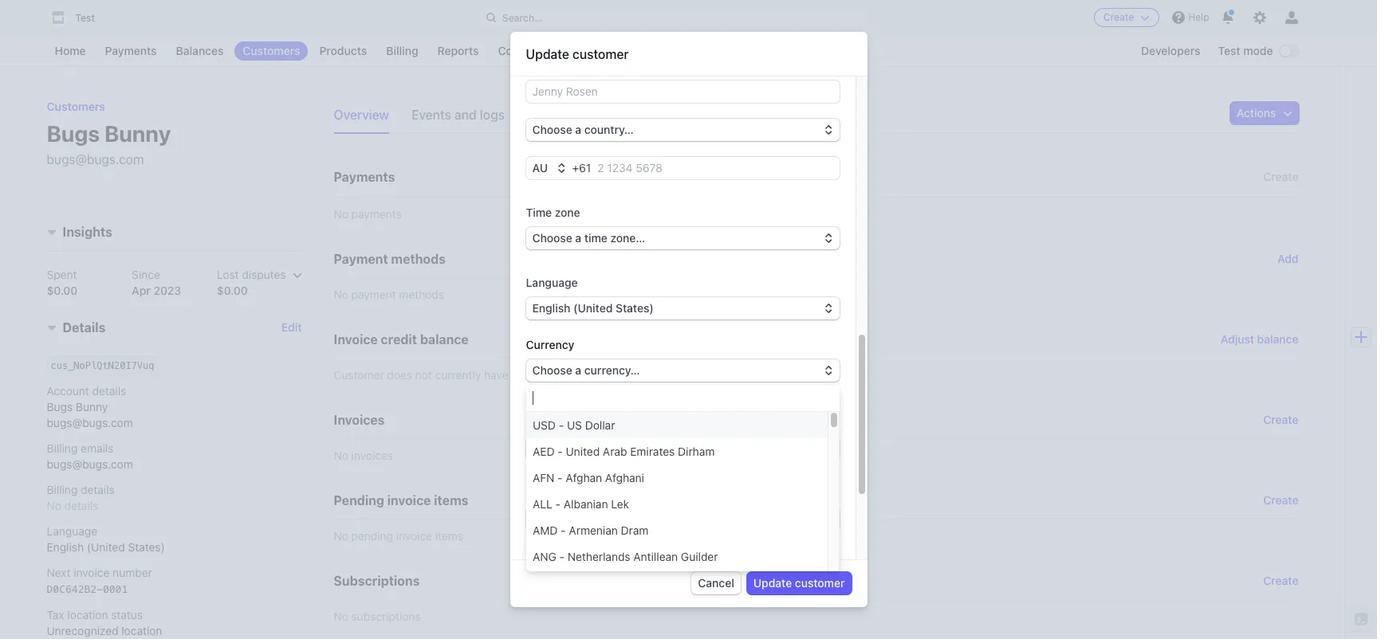 Task type: locate. For each thing, give the bounding box(es) containing it.
choose for choose a time zone…
[[532, 231, 572, 245]]

a left currency…
[[575, 364, 582, 377]]

0 vertical spatial bugs
[[47, 120, 100, 147]]

1 horizontal spatial customers
[[243, 44, 300, 57]]

tax
[[526, 557, 544, 570], [47, 609, 64, 622]]

- right "aed"
[[558, 445, 563, 459]]

items up no pending invoice items
[[434, 494, 468, 508]]

1 horizontal spatial english
[[532, 301, 571, 315]]

adjust
[[1221, 333, 1254, 346]]

0 horizontal spatial balance
[[420, 333, 469, 347]]

0 vertical spatial update
[[526, 47, 569, 61]]

2 vertical spatial details
[[64, 500, 98, 513]]

tab list
[[334, 102, 527, 134]]

bugs@bugs.com up "insights" "dropdown button"
[[47, 152, 144, 167]]

0 horizontal spatial (united
[[87, 541, 125, 555]]

choose a time zone… button
[[526, 227, 839, 250]]

1 vertical spatial language
[[47, 525, 97, 539]]

-
[[559, 419, 564, 432], [558, 445, 563, 459], [558, 471, 563, 485], [556, 498, 561, 511], [561, 524, 566, 538], [560, 550, 565, 564], [558, 577, 563, 590]]

0 horizontal spatial update customer
[[526, 47, 629, 61]]

notifications image
[[1222, 11, 1235, 24]]

2 vertical spatial bugs@bugs.com
[[47, 458, 133, 472]]

1 bugs@bugs.com from the top
[[47, 152, 144, 167]]

balance up the customer does not currently have a balance.
[[420, 333, 469, 347]]

details up language english (united states)
[[64, 500, 98, 513]]

status up aoa
[[547, 557, 580, 570]]

update right cancel
[[754, 577, 792, 590]]

no for payment methods
[[334, 288, 348, 301]]

customers link up bugs bunny bugs@bugs.com
[[47, 100, 105, 113]]

create button for subscriptions
[[1264, 573, 1299, 589]]

0 vertical spatial language
[[526, 276, 578, 289]]

choose inside choose a currency… popup button
[[532, 364, 572, 377]]

credit
[[381, 333, 417, 347]]

customers up bugs bunny bugs@bugs.com
[[47, 100, 105, 113]]

(united up currency
[[573, 301, 613, 315]]

list box
[[526, 412, 828, 640]]

a inside dropdown button
[[575, 123, 582, 136]]

events and logs button
[[412, 102, 514, 134]]

language up english (united states)
[[526, 276, 578, 289]]

no
[[334, 207, 348, 221], [334, 288, 348, 301], [334, 449, 348, 463], [47, 500, 61, 513], [334, 530, 348, 543], [334, 610, 348, 624]]

0 horizontal spatial customers link
[[47, 100, 105, 113]]

bugs@bugs.com down emails
[[47, 458, 133, 472]]

invoice up customer
[[334, 333, 378, 347]]

status down 0001
[[111, 609, 143, 622]]

test inside button
[[75, 12, 95, 24]]

1 vertical spatial invoice
[[526, 416, 563, 430]]

1 vertical spatial update
[[754, 577, 792, 590]]

- right aoa
[[558, 577, 563, 590]]

1 horizontal spatial next
[[526, 486, 550, 500]]

1 vertical spatial choose
[[532, 231, 572, 245]]

1 vertical spatial tax
[[47, 609, 64, 622]]

0 vertical spatial status
[[547, 557, 580, 570]]

a left country…
[[575, 123, 582, 136]]

1 vertical spatial billing
[[47, 442, 78, 456]]

(united inside language english (united states)
[[87, 541, 125, 555]]

- left "us"
[[559, 419, 564, 432]]

tax status
[[526, 557, 580, 570]]

1 horizontal spatial customer
[[795, 577, 845, 590]]

1 vertical spatial bugs
[[47, 401, 73, 414]]

- for albanian
[[556, 498, 561, 511]]

0 vertical spatial english
[[532, 301, 571, 315]]

invoice up no pending invoice items
[[387, 494, 431, 508]]

1 horizontal spatial balance
[[1257, 333, 1299, 346]]

language inside language english (united states)
[[47, 525, 97, 539]]

choose inside choose a country… dropdown button
[[532, 123, 572, 136]]

payments up "no payments"
[[334, 170, 395, 184]]

1 vertical spatial bugs@bugs.com
[[47, 417, 133, 430]]

location down 0001
[[121, 625, 162, 638]]

bugs@bugs.com for bugs
[[47, 152, 144, 167]]

0 horizontal spatial payments
[[105, 44, 157, 57]]

- right all
[[556, 498, 561, 511]]

balance.
[[520, 368, 564, 382]]

states) inside dropdown button
[[616, 301, 654, 315]]

bunny inside account details bugs bunny bugs@bugs.com
[[76, 401, 108, 414]]

3 bugs@bugs.com from the top
[[47, 458, 133, 472]]

no left payment
[[334, 288, 348, 301]]

Search… search field
[[477, 8, 869, 28]]

billing left the reports
[[386, 44, 418, 57]]

billing left emails
[[47, 442, 78, 456]]

0 vertical spatial methods
[[391, 252, 446, 266]]

invoice inside next invoice number d0c642b2-0001
[[74, 567, 110, 580]]

1 horizontal spatial status
[[547, 557, 580, 570]]

balance
[[420, 333, 469, 347], [1257, 333, 1299, 346]]

0 horizontal spatial location
[[67, 609, 108, 622]]

mode
[[1243, 44, 1273, 57]]

0 vertical spatial bunny
[[104, 120, 171, 147]]

details
[[63, 321, 106, 335]]

account details bugs bunny bugs@bugs.com
[[47, 385, 133, 430]]

states) up currency…
[[616, 301, 654, 315]]

0 vertical spatial tax
[[526, 557, 544, 570]]

1 horizontal spatial states)
[[616, 301, 654, 315]]

currently
[[435, 368, 481, 382]]

billing inside billing details no details
[[47, 484, 78, 497]]

0 vertical spatial invoice
[[334, 333, 378, 347]]

usd - us dollar
[[533, 419, 615, 432]]

1 vertical spatial details
[[81, 484, 115, 497]]

tax up aoa
[[526, 557, 544, 570]]

0001
[[103, 584, 128, 596]]

svg image
[[1283, 109, 1292, 118]]

next
[[526, 486, 550, 500], [47, 567, 71, 580]]

create for subscriptions
[[1264, 574, 1299, 588]]

amd - armenian dram
[[533, 524, 649, 538]]

create button for pending invoice items
[[1264, 493, 1299, 509]]

choose down time zone
[[532, 231, 572, 245]]

customers left products
[[243, 44, 300, 57]]

search…
[[502, 12, 543, 24]]

invoice for number
[[74, 567, 110, 580]]

(united up next invoice number d0c642b2-0001
[[87, 541, 125, 555]]

1 horizontal spatial (united
[[573, 301, 613, 315]]

choose a time zone…
[[532, 231, 645, 245]]

bugs
[[47, 120, 100, 147], [47, 401, 73, 414]]

a right have
[[511, 368, 517, 382]]

choose down currency
[[532, 364, 572, 377]]

0 horizontal spatial test
[[75, 12, 95, 24]]

invoice
[[553, 486, 590, 500], [387, 494, 431, 508], [396, 530, 432, 543], [74, 567, 110, 580]]

bugs@bugs.com inside bugs bunny bugs@bugs.com
[[47, 152, 144, 167]]

choose for choose a country…
[[532, 123, 572, 136]]

billing for billing
[[386, 44, 418, 57]]

0 horizontal spatial language
[[47, 525, 97, 539]]

0 vertical spatial next
[[526, 486, 550, 500]]

1 horizontal spatial tax
[[526, 557, 544, 570]]

a for time
[[575, 231, 582, 245]]

choose up "+"
[[532, 123, 572, 136]]

0 vertical spatial details
[[92, 385, 126, 398]]

0 vertical spatial payments
[[105, 44, 157, 57]]

balance inside button
[[1257, 333, 1299, 346]]

language for language english (united states)
[[47, 525, 97, 539]]

create button
[[1094, 8, 1160, 27], [1264, 166, 1299, 188], [1264, 493, 1299, 509], [1264, 573, 1299, 589]]

None field
[[526, 385, 840, 412]]

no left invoices
[[334, 449, 348, 463]]

1 vertical spatial customer
[[795, 577, 845, 590]]

details inside account details bugs bunny bugs@bugs.com
[[92, 385, 126, 398]]

products link
[[311, 41, 375, 61]]

1 vertical spatial test
[[1218, 44, 1241, 57]]

1 horizontal spatial $0.00
[[217, 284, 248, 298]]

location
[[67, 609, 108, 622], [121, 625, 162, 638]]

zone…
[[611, 231, 645, 245]]

a left the time
[[575, 231, 582, 245]]

location up the unrecognized
[[67, 609, 108, 622]]

english inside language english (united states)
[[47, 541, 84, 555]]

methods down payment methods
[[399, 288, 444, 301]]

language down billing details no details
[[47, 525, 97, 539]]

choose a country… button
[[526, 119, 839, 141]]

next inside next invoice number d0c642b2-0001
[[47, 567, 71, 580]]

1 horizontal spatial invoice
[[526, 416, 563, 430]]

no left subscriptions
[[334, 610, 348, 624]]

no down billing emails bugs@bugs.com
[[47, 500, 61, 513]]

bugs@bugs.com
[[47, 152, 144, 167], [47, 417, 133, 430], [47, 458, 133, 472]]

choose inside choose a time zone… popup button
[[532, 231, 572, 245]]

unrecognized
[[47, 625, 118, 638]]

1 vertical spatial update customer
[[754, 577, 845, 590]]

english (united states)
[[532, 301, 654, 315]]

no payments
[[334, 207, 402, 221]]

bugs bunny bugs@bugs.com
[[47, 120, 171, 167]]

0 horizontal spatial english
[[47, 541, 84, 555]]

since
[[132, 268, 160, 282]]

bugs@bugs.com for billing
[[47, 458, 133, 472]]

choose
[[532, 123, 572, 136], [532, 231, 572, 245], [532, 364, 572, 377]]

balance right adjust
[[1257, 333, 1299, 346]]

english
[[532, 301, 571, 315], [47, 541, 84, 555]]

home link
[[47, 41, 94, 61]]

0 vertical spatial (united
[[573, 301, 613, 315]]

spent $0.00
[[47, 268, 78, 298]]

items
[[434, 494, 468, 508], [435, 530, 463, 543]]

tab list containing overview
[[334, 102, 527, 134]]

dirham
[[678, 445, 715, 459]]

0 vertical spatial customers
[[243, 44, 300, 57]]

next up d0c642b2-
[[47, 567, 71, 580]]

1 horizontal spatial test
[[1218, 44, 1241, 57]]

update customer inside button
[[754, 577, 845, 590]]

have
[[484, 368, 508, 382]]

ang
[[533, 550, 557, 564]]

tax up the unrecognized
[[47, 609, 64, 622]]

0 horizontal spatial tax
[[47, 609, 64, 622]]

test up home at the top
[[75, 12, 95, 24]]

- right amd
[[561, 524, 566, 538]]

customers link left products link
[[235, 41, 308, 61]]

tax inside tax location status unrecognized location
[[47, 609, 64, 622]]

bugs@bugs.com up emails
[[47, 417, 133, 430]]

- right the ang
[[560, 550, 565, 564]]

2 choose from the top
[[532, 231, 572, 245]]

invoice up "aed"
[[526, 416, 563, 430]]

next invoice sequence
[[526, 486, 645, 500]]

payment methods
[[334, 252, 446, 266]]

create
[[1104, 11, 1134, 23], [1264, 170, 1299, 183], [1264, 413, 1299, 427], [1264, 494, 1299, 507], [1264, 574, 1299, 588]]

0 horizontal spatial states)
[[128, 541, 165, 555]]

united
[[566, 445, 600, 459]]

details down cus_noplqtn20i7vuq
[[92, 385, 126, 398]]

invoices
[[334, 413, 385, 427]]

1 choose from the top
[[532, 123, 572, 136]]

test left "mode" on the top of page
[[1218, 44, 1241, 57]]

1 horizontal spatial language
[[526, 276, 578, 289]]

1 horizontal spatial update
[[754, 577, 792, 590]]

2 vertical spatial billing
[[47, 484, 78, 497]]

time zone
[[526, 206, 580, 219]]

pending
[[351, 530, 393, 543]]

1 vertical spatial next
[[47, 567, 71, 580]]

test for test mode
[[1218, 44, 1241, 57]]

update down search…
[[526, 47, 569, 61]]

pending invoice items
[[334, 494, 468, 508]]

next down afn
[[526, 486, 550, 500]]

1 horizontal spatial customers link
[[235, 41, 308, 61]]

customers
[[243, 44, 300, 57], [47, 100, 105, 113]]

0 horizontal spatial customers
[[47, 100, 105, 113]]

billing link
[[378, 41, 426, 61]]

0 vertical spatial items
[[434, 494, 468, 508]]

time
[[584, 231, 608, 245]]

- right afn
[[558, 471, 563, 485]]

overview
[[334, 108, 389, 122]]

0 horizontal spatial invoice
[[334, 333, 378, 347]]

1 vertical spatial states)
[[128, 541, 165, 555]]

invoice down afghan
[[553, 486, 590, 500]]

english up d0c642b2-
[[47, 541, 84, 555]]

apr
[[132, 284, 151, 298]]

3 choose from the top
[[532, 364, 572, 377]]

states) up "number"
[[128, 541, 165, 555]]

2 bugs from the top
[[47, 401, 73, 414]]

$0.00 down the lost
[[217, 284, 248, 298]]

Jenny Rosen text field
[[526, 81, 839, 103]]

0 horizontal spatial $0.00
[[47, 284, 78, 298]]

0 horizontal spatial status
[[111, 609, 143, 622]]

number
[[113, 567, 152, 580]]

products
[[319, 44, 367, 57]]

events
[[412, 108, 451, 122]]

aed
[[533, 445, 555, 459]]

insights
[[63, 225, 112, 240]]

2 balance from the left
[[1257, 333, 1299, 346]]

methods up no payment methods
[[391, 252, 446, 266]]

cus_noplqtn20i7vuq button
[[51, 358, 154, 374]]

update customer
[[526, 47, 629, 61], [754, 577, 845, 590]]

+
[[572, 161, 579, 175]]

1 vertical spatial english
[[47, 541, 84, 555]]

1 vertical spatial (united
[[87, 541, 125, 555]]

bugs inside account details bugs bunny bugs@bugs.com
[[47, 401, 73, 414]]

1 vertical spatial location
[[121, 625, 162, 638]]

adjust balance
[[1221, 333, 1299, 346]]

$0.00 down spent
[[47, 284, 78, 298]]

language for language
[[526, 276, 578, 289]]

0 vertical spatial billing
[[386, 44, 418, 57]]

1 horizontal spatial update customer
[[754, 577, 845, 590]]

61
[[579, 161, 591, 175]]

1 bugs from the top
[[47, 120, 100, 147]]

no inside billing details no details
[[47, 500, 61, 513]]

2 bugs@bugs.com from the top
[[47, 417, 133, 430]]

billing details no details
[[47, 484, 115, 513]]

spent
[[47, 268, 77, 282]]

billing inside billing emails bugs@bugs.com
[[47, 442, 78, 456]]

0 vertical spatial choose
[[532, 123, 572, 136]]

1 vertical spatial status
[[111, 609, 143, 622]]

2 vertical spatial choose
[[532, 364, 572, 377]]

0 vertical spatial states)
[[616, 301, 654, 315]]

update
[[526, 47, 569, 61], [754, 577, 792, 590]]

payments right home at the top
[[105, 44, 157, 57]]

billing down billing emails bugs@bugs.com
[[47, 484, 78, 497]]

bugs inside bugs bunny bugs@bugs.com
[[47, 120, 100, 147]]

no left payments
[[334, 207, 348, 221]]

0 horizontal spatial next
[[47, 567, 71, 580]]

english up currency
[[532, 301, 571, 315]]

1 horizontal spatial payments
[[334, 170, 395, 184]]

invoice down pending invoice items
[[396, 530, 432, 543]]

list box containing usd - us dollar
[[526, 412, 828, 640]]

0 vertical spatial bugs@bugs.com
[[47, 152, 144, 167]]

1 $0.00 from the left
[[47, 284, 78, 298]]

invoice up d0c642b2-
[[74, 567, 110, 580]]

details down billing emails bugs@bugs.com
[[81, 484, 115, 497]]

0 vertical spatial test
[[75, 12, 95, 24]]

1 vertical spatial bunny
[[76, 401, 108, 414]]

bunny inside bugs bunny bugs@bugs.com
[[104, 120, 171, 147]]

items down pending invoice items
[[435, 530, 463, 543]]

0 horizontal spatial customer
[[573, 47, 629, 61]]

no left pending
[[334, 530, 348, 543]]

details
[[92, 385, 126, 398], [81, 484, 115, 497], [64, 500, 98, 513]]

- for armenian
[[561, 524, 566, 538]]

invoices
[[351, 449, 393, 463]]



Task type: describe. For each thing, give the bounding box(es) containing it.
choose a country…
[[532, 123, 634, 136]]

customer inside button
[[795, 577, 845, 590]]

emails
[[81, 442, 114, 456]]

reports link
[[429, 41, 487, 61]]

does
[[387, 368, 412, 382]]

a for currency…
[[575, 364, 582, 377]]

update inside "update customer" button
[[754, 577, 792, 590]]

more
[[562, 44, 589, 57]]

invoice for invoice prefix
[[526, 416, 563, 430]]

payments
[[351, 207, 402, 221]]

usd
[[533, 419, 556, 432]]

- for afghan
[[558, 471, 563, 485]]

currency
[[526, 338, 575, 352]]

(united inside dropdown button
[[573, 301, 613, 315]]

edit button
[[281, 320, 302, 336]]

0 vertical spatial location
[[67, 609, 108, 622]]

states) inside language english (united states)
[[128, 541, 165, 555]]

next for next invoice sequence
[[526, 486, 550, 500]]

0 vertical spatial customers link
[[235, 41, 308, 61]]

balances link
[[168, 41, 232, 61]]

country…
[[584, 123, 634, 136]]

english inside the english (united states) dropdown button
[[532, 301, 571, 315]]

0 vertical spatial update customer
[[526, 47, 629, 61]]

invoice for invoice credit balance
[[334, 333, 378, 347]]

prefix
[[566, 416, 597, 430]]

cancel
[[698, 577, 734, 590]]

create for pending invoice items
[[1264, 494, 1299, 507]]

no for payments
[[334, 207, 348, 221]]

2 1234 5678 telephone field
[[591, 157, 839, 179]]

currency…
[[584, 364, 640, 377]]

account
[[47, 385, 89, 398]]

dollar
[[585, 419, 615, 432]]

lost
[[217, 268, 239, 282]]

aoa
[[533, 577, 555, 590]]

not
[[415, 368, 432, 382]]

afn - afghan afghani
[[533, 471, 644, 485]]

armenian
[[569, 524, 618, 538]]

billing for billing emails bugs@bugs.com
[[47, 442, 78, 456]]

disputes
[[242, 268, 286, 282]]

2 $0.00 from the left
[[217, 284, 248, 298]]

english (united states) button
[[526, 297, 839, 320]]

language english (united states)
[[47, 525, 165, 555]]

no pending invoice items
[[334, 530, 463, 543]]

create link
[[1264, 412, 1299, 428]]

zone
[[555, 206, 580, 219]]

edit
[[281, 321, 302, 335]]

sequence
[[593, 486, 645, 500]]

test for test
[[75, 12, 95, 24]]

and
[[455, 108, 477, 122]]

+ 61
[[572, 161, 591, 175]]

status inside tax location status unrecognized location
[[111, 609, 143, 622]]

connect
[[498, 44, 543, 57]]

choose for choose a currency…
[[532, 364, 572, 377]]

no subscriptions
[[334, 610, 421, 624]]

- for angolan
[[558, 577, 563, 590]]

1 vertical spatial payments
[[334, 170, 395, 184]]

cus_noplqtn20i7vuq
[[51, 361, 154, 372]]

customer
[[334, 368, 384, 382]]

since apr 2023
[[132, 268, 181, 298]]

details for details
[[81, 484, 115, 497]]

overview button
[[334, 102, 399, 134]]

cancel button
[[692, 573, 741, 595]]

home
[[55, 44, 86, 57]]

dram
[[621, 524, 649, 538]]

no for pending invoice items
[[334, 530, 348, 543]]

subscriptions
[[334, 574, 420, 589]]

1 horizontal spatial location
[[121, 625, 162, 638]]

insights button
[[40, 216, 112, 242]]

lek
[[611, 498, 629, 511]]

create for payments
[[1264, 170, 1299, 183]]

afghan
[[566, 471, 602, 485]]

invoice for sequence
[[553, 486, 590, 500]]

1 vertical spatial customers link
[[47, 100, 105, 113]]

adjust balance button
[[1221, 332, 1299, 348]]

developers
[[1141, 44, 1201, 57]]

1 vertical spatial items
[[435, 530, 463, 543]]

invoice for items
[[387, 494, 431, 508]]

no payment methods
[[334, 288, 444, 301]]

all - albanian lek
[[533, 498, 629, 511]]

tax for tax location status unrecognized location
[[47, 609, 64, 622]]

connect link
[[490, 41, 551, 61]]

no for invoices
[[334, 449, 348, 463]]

create button for payments
[[1264, 166, 1299, 188]]

- for united
[[558, 445, 563, 459]]

no for subscriptions
[[334, 610, 348, 624]]

2023
[[153, 284, 181, 298]]

afghani
[[605, 471, 644, 485]]

choose a currency…
[[532, 364, 640, 377]]

more button
[[554, 41, 613, 61]]

aoa - angolan kwanza
[[533, 577, 651, 590]]

actions button
[[1230, 102, 1299, 124]]

ang - netherlands antillean guilder
[[533, 550, 718, 564]]

developers link
[[1133, 41, 1209, 61]]

pending
[[334, 494, 384, 508]]

- for us
[[559, 419, 564, 432]]

reports
[[437, 44, 479, 57]]

all
[[533, 498, 553, 511]]

afn
[[533, 471, 555, 485]]

customer does not currently have a balance.
[[334, 368, 564, 382]]

1 vertical spatial customers
[[47, 100, 105, 113]]

1 balance from the left
[[420, 333, 469, 347]]

0 horizontal spatial update
[[526, 47, 569, 61]]

billing emails bugs@bugs.com
[[47, 442, 133, 472]]

us
[[567, 419, 582, 432]]

balances
[[176, 44, 224, 57]]

emirates
[[630, 445, 675, 459]]

details for bunny
[[92, 385, 126, 398]]

billing for billing details no details
[[47, 484, 78, 497]]

1 vertical spatial methods
[[399, 288, 444, 301]]

lost disputes
[[217, 268, 286, 282]]

amd
[[533, 524, 558, 538]]

antillean
[[634, 550, 678, 564]]

invoice credit balance
[[334, 333, 469, 347]]

next invoice number d0c642b2-0001
[[47, 567, 152, 596]]

events and logs
[[412, 108, 505, 122]]

next for next invoice number d0c642b2-0001
[[47, 567, 71, 580]]

guilder
[[681, 550, 718, 564]]

- for netherlands
[[560, 550, 565, 564]]

payments link
[[97, 41, 165, 61]]

a for country…
[[575, 123, 582, 136]]

tax for tax status
[[526, 557, 544, 570]]

0 vertical spatial customer
[[573, 47, 629, 61]]

logs
[[480, 108, 505, 122]]



Task type: vqa. For each thing, say whether or not it's contained in the screenshot.
of
no



